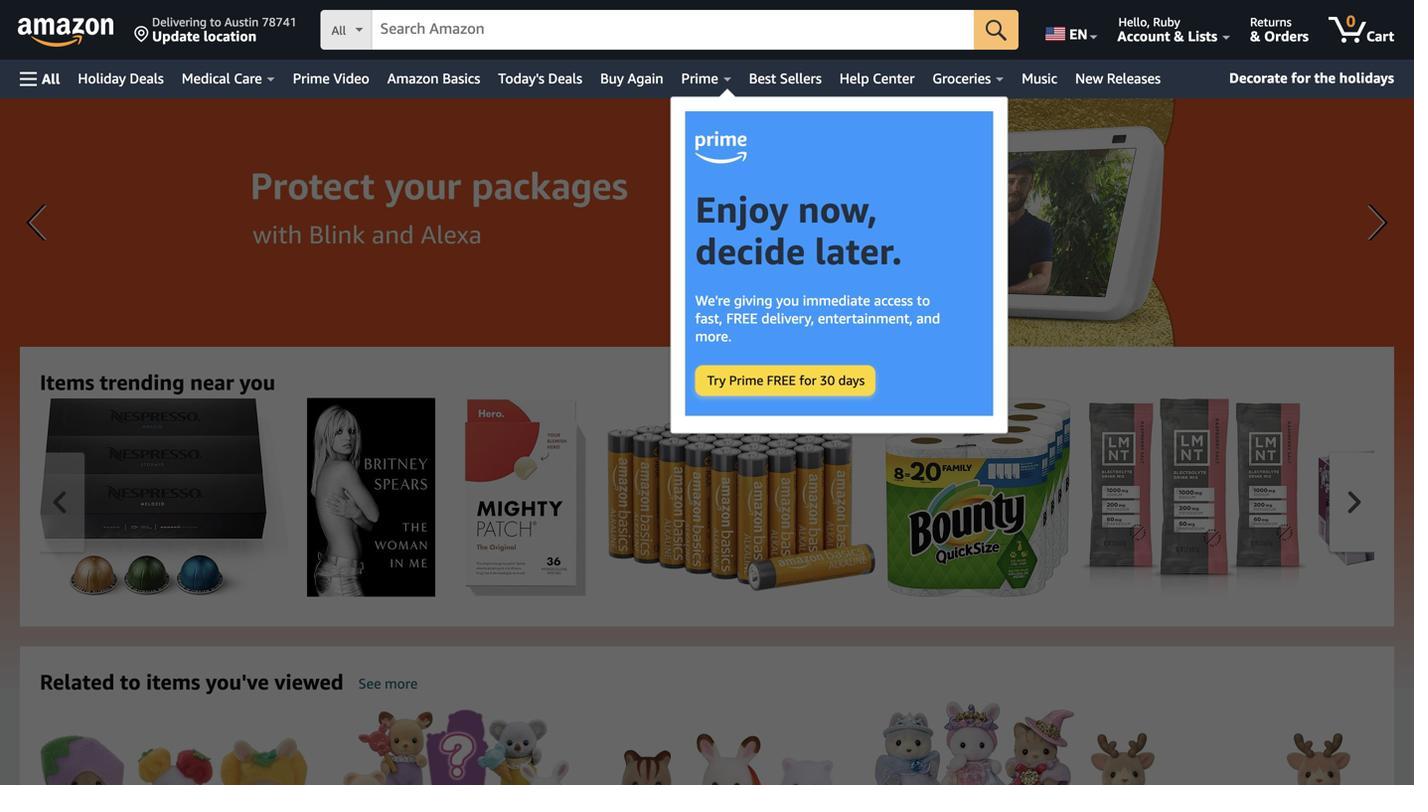 Task type: describe. For each thing, give the bounding box(es) containing it.
you've
[[206, 669, 269, 694]]

you inside we're giving you immediate access to fast, free delivery, entertainment, and more.
[[776, 292, 799, 309]]

decorate for the holidays link
[[1221, 66, 1402, 91]]

buy
[[600, 70, 624, 86]]

today's
[[498, 70, 545, 86]]

immediate
[[803, 292, 870, 309]]

main content containing items trending near you
[[0, 98, 1414, 785]]

new
[[1075, 70, 1103, 86]]

orders
[[1264, 28, 1309, 44]]

0 horizontal spatial for
[[799, 373, 817, 388]]

account & lists
[[1118, 28, 1217, 44]]

hello,
[[1119, 15, 1150, 29]]

access
[[874, 292, 913, 309]]

delivering to austin 78741 update location
[[152, 15, 297, 44]]

delivering
[[152, 15, 207, 29]]

items trending near you
[[40, 370, 275, 395]]

care
[[234, 70, 262, 86]]

center
[[873, 70, 915, 86]]

returns & orders
[[1250, 15, 1309, 44]]

prime for prime video
[[293, 70, 330, 86]]

see
[[358, 675, 381, 692]]

to for viewed
[[120, 669, 141, 694]]

to for update
[[210, 15, 221, 29]]

navigation navigation
[[0, 0, 1414, 443]]

buy again
[[600, 70, 664, 86]]

groceries
[[933, 70, 991, 86]]

1 list from the top
[[40, 398, 1414, 597]]

holidays
[[1339, 70, 1394, 86]]

video
[[333, 70, 369, 86]]

groceries link
[[924, 65, 1013, 92]]

account
[[1118, 28, 1170, 44]]

holiday deals
[[78, 70, 164, 86]]

Search Amazon text field
[[372, 11, 974, 49]]

0
[[1346, 11, 1356, 30]]

prime video link
[[284, 65, 378, 92]]

amazon basics 36-pack aaa alkaline high-performance batteries, 1.5 volt, 10-year shelf life image
[[607, 403, 876, 591]]

30
[[820, 373, 835, 388]]

update
[[152, 28, 200, 44]]

cart
[[1367, 28, 1394, 44]]

more
[[385, 675, 418, 692]]

amazon
[[387, 70, 439, 86]]

prime video
[[293, 70, 369, 86]]

items
[[40, 370, 94, 395]]

today's deals link
[[489, 65, 591, 92]]

best sellers
[[749, 70, 822, 86]]

new releases
[[1075, 70, 1161, 86]]

later.
[[815, 230, 902, 272]]

1 vertical spatial you
[[239, 370, 275, 395]]

the
[[1314, 70, 1336, 86]]

waterloo sparkling water, black cherry naturally flavored, 12 fl oz cans, pack of 12 | zero calories | zero sugar or... image
[[1318, 429, 1414, 566]]

calico critters reindeer family, set of 4 collectible doll figures image
[[1084, 732, 1353, 785]]

medical care
[[182, 70, 262, 86]]

lmnt zero-sugar electrolytes - raspberry salt - hydration powder packets | no artificial ingredients | keto & paleo... image
[[1080, 398, 1308, 597]]

prime for prime
[[681, 70, 718, 86]]

enjoy now, decide later.
[[695, 188, 902, 272]]

sellers
[[780, 70, 822, 86]]

returns
[[1250, 15, 1292, 29]]

and
[[917, 310, 940, 326]]

fast,
[[695, 310, 723, 326]]

& for account
[[1174, 28, 1184, 44]]

see more link
[[358, 675, 418, 692]]



Task type: vqa. For each thing, say whether or not it's contained in the screenshot.
Returns & Orders
yes



Task type: locate. For each thing, give the bounding box(es) containing it.
free down giving
[[726, 310, 758, 326]]

decide
[[695, 230, 805, 272]]

calico critters royal princess set - doll playset with 5 figures and accessories for children ages 3+ image
[[875, 701, 1074, 785]]

1 vertical spatial to
[[917, 292, 930, 309]]

nespresso capsules vertuoline, medium and dark roast coffee, variety pack, stormio, odacio, melozio, 30 count, brews... image
[[40, 398, 289, 597]]

bounty quick size paper towels, white, 8 family rolls = 20 regular rolls image
[[885, 398, 1070, 597]]

to up and
[[917, 292, 930, 309]]

0 horizontal spatial &
[[1174, 28, 1184, 44]]

related to items you've viewed
[[40, 669, 344, 694]]

we're
[[695, 292, 730, 309]]

lists
[[1188, 28, 1217, 44]]

calico critters veggie babies, limited edition playset with 3 collectible figures and costume accessories image
[[40, 735, 308, 785]]

1 vertical spatial all
[[42, 71, 60, 87]]

help
[[840, 70, 869, 86]]

78741
[[262, 15, 297, 29]]

0 vertical spatial you
[[776, 292, 799, 309]]

1 horizontal spatial free
[[767, 373, 796, 388]]

items
[[146, 669, 200, 694]]

music link
[[1013, 65, 1066, 92]]

1 horizontal spatial all
[[332, 23, 346, 37]]

list
[[40, 398, 1414, 597], [40, 701, 1414, 785]]

1 vertical spatial list
[[40, 701, 1414, 785]]

viewed
[[274, 669, 344, 694]]

to inside we're giving you immediate access to fast, free delivery, entertainment, and more.
[[917, 292, 930, 309]]

releases
[[1107, 70, 1161, 86]]

holiday deals link
[[69, 65, 173, 92]]

to inside delivering to austin 78741 update location
[[210, 15, 221, 29]]

1 horizontal spatial to
[[210, 15, 221, 29]]

all down amazon image
[[42, 71, 60, 87]]

you right near
[[239, 370, 275, 395]]

try prime free for 30 days
[[707, 373, 865, 388]]

medical
[[182, 70, 230, 86]]

all up prime video
[[332, 23, 346, 37]]

location
[[203, 28, 257, 44]]

en link
[[1034, 5, 1107, 55]]

1 vertical spatial for
[[799, 373, 817, 388]]

you
[[776, 292, 799, 309], [239, 370, 275, 395]]

you up delivery,
[[776, 292, 799, 309]]

prime left video
[[293, 70, 330, 86]]

2 & from the left
[[1250, 28, 1261, 44]]

to
[[210, 15, 221, 29], [917, 292, 930, 309], [120, 669, 141, 694]]

we're giving you immediate access to fast, free delivery, entertainment, and more.
[[695, 292, 940, 344]]

deals
[[130, 70, 164, 86], [548, 70, 582, 86]]

None submit
[[974, 10, 1019, 50], [696, 366, 875, 395], [974, 10, 1019, 50], [696, 366, 875, 395]]

deals for holiday deals
[[130, 70, 164, 86]]

0 horizontal spatial free
[[726, 310, 758, 326]]

for left the at the right of the page
[[1291, 70, 1311, 86]]

0 horizontal spatial all
[[42, 71, 60, 87]]

buy again link
[[591, 65, 672, 92]]

1 horizontal spatial you
[[776, 292, 799, 309]]

amazon basics
[[387, 70, 480, 86]]

main content
[[0, 98, 1414, 785]]

delivery,
[[761, 310, 814, 326]]

calico critters baby treats series blind bags, surprise set including doll figure and accessory image
[[318, 708, 586, 785]]

related
[[40, 669, 115, 694]]

amazon basics link
[[378, 65, 489, 92]]

&
[[1174, 28, 1184, 44], [1250, 28, 1261, 44]]

free
[[726, 310, 758, 326], [767, 373, 796, 388]]

0 horizontal spatial to
[[120, 669, 141, 694]]

amazon image
[[18, 18, 114, 48]]

& left orders
[[1250, 28, 1261, 44]]

prime
[[293, 70, 330, 86], [681, 70, 718, 86], [729, 373, 763, 388]]

0 horizontal spatial deals
[[130, 70, 164, 86]]

deals right the holiday
[[130, 70, 164, 86]]

& for returns
[[1250, 28, 1261, 44]]

help center link
[[831, 65, 924, 92]]

en
[[1070, 26, 1088, 42]]

for left 30
[[799, 373, 817, 388]]

decorate
[[1229, 70, 1288, 86]]

1 deals from the left
[[130, 70, 164, 86]]

all
[[332, 23, 346, 37], [42, 71, 60, 87]]

try
[[707, 373, 726, 388]]

1 horizontal spatial prime
[[681, 70, 718, 86]]

help center
[[840, 70, 915, 86]]

free left 30
[[767, 373, 796, 388]]

to left the items
[[120, 669, 141, 694]]

ruby
[[1153, 15, 1180, 29]]

basics
[[442, 70, 480, 86]]

trending
[[100, 370, 185, 395]]

again
[[628, 70, 664, 86]]

all inside button
[[42, 71, 60, 87]]

All search field
[[321, 10, 1019, 52]]

calico critters easter celebration set, limited edition doll playset with 2 figures and accessories image
[[1363, 701, 1414, 785]]

prime right again
[[681, 70, 718, 86]]

1 horizontal spatial for
[[1291, 70, 1311, 86]]

& left lists
[[1174, 28, 1184, 44]]

0 vertical spatial free
[[726, 310, 758, 326]]

mighty patch™ original patch from hero cosmetics - hydrocolloid acne pimple patch for covering zits and blemishes, spot... image
[[464, 398, 587, 597]]

& inside returns & orders
[[1250, 28, 1261, 44]]

1 vertical spatial free
[[767, 373, 796, 388]]

0 horizontal spatial prime
[[293, 70, 330, 86]]

hello, ruby
[[1119, 15, 1180, 29]]

more.
[[695, 328, 732, 344]]

austin
[[224, 15, 259, 29]]

1 & from the left
[[1174, 28, 1184, 44]]

try prime free for 30 days link
[[685, 365, 896, 396]]

holiday
[[78, 70, 126, 86]]

medical care link
[[173, 65, 284, 92]]

prime logo image
[[695, 131, 747, 163]]

to left austin
[[210, 15, 221, 29]]

new releases link
[[1066, 65, 1170, 92]]

best
[[749, 70, 776, 86]]

0 vertical spatial list
[[40, 398, 1414, 597]]

decorate for the holidays
[[1229, 70, 1394, 86]]

now,
[[798, 188, 878, 231]]

2 vertical spatial to
[[120, 669, 141, 694]]

deals inside today's deals link
[[548, 70, 582, 86]]

2 deals from the left
[[548, 70, 582, 86]]

1 horizontal spatial &
[[1250, 28, 1261, 44]]

near
[[190, 370, 234, 395]]

days
[[838, 373, 865, 388]]

prime right try
[[729, 373, 763, 388]]

calico critters nursery friends set, collectible doll playset with 3 figures and accessories included image
[[596, 733, 865, 785]]

prime link
[[672, 65, 740, 92]]

2 horizontal spatial to
[[917, 292, 930, 309]]

2 list from the top
[[40, 701, 1414, 785]]

for
[[1291, 70, 1311, 86], [799, 373, 817, 388]]

all inside search box
[[332, 23, 346, 37]]

see more
[[358, 675, 418, 692]]

enjoy
[[695, 188, 789, 231]]

deals right today's on the top left
[[548, 70, 582, 86]]

music
[[1022, 70, 1058, 86]]

best sellers link
[[740, 65, 831, 92]]

all button
[[11, 60, 69, 98]]

giving
[[734, 292, 773, 309]]

deals inside holiday deals link
[[130, 70, 164, 86]]

0 vertical spatial all
[[332, 23, 346, 37]]

2 horizontal spatial prime
[[729, 373, 763, 388]]

the woman in me image
[[307, 398, 435, 597]]

0 vertical spatial to
[[210, 15, 221, 29]]

0 vertical spatial for
[[1291, 70, 1311, 86]]

deals for today's deals
[[548, 70, 582, 86]]

1 horizontal spatial deals
[[548, 70, 582, 86]]

0 horizontal spatial you
[[239, 370, 275, 395]]

today's deals
[[498, 70, 582, 86]]

entertainment,
[[818, 310, 913, 326]]

free inside we're giving you immediate access to fast, free delivery, entertainment, and more.
[[726, 310, 758, 326]]



